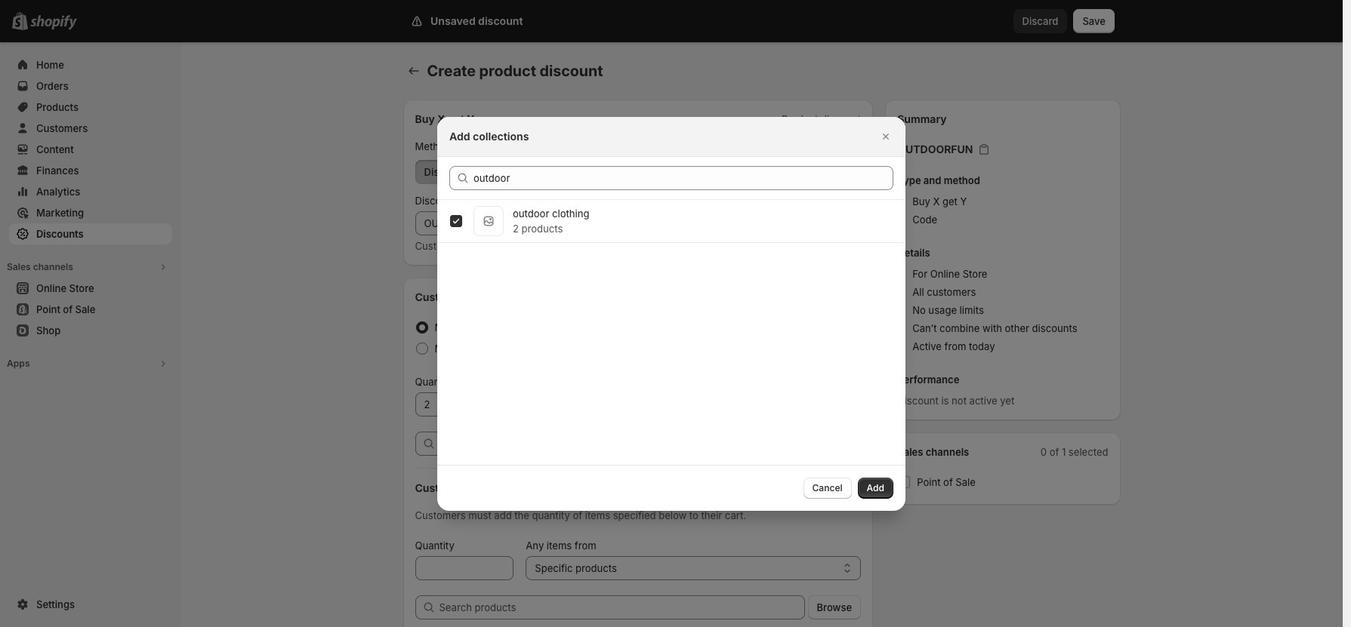 Task type: describe. For each thing, give the bounding box(es) containing it.
Search collections text field
[[474, 166, 893, 190]]



Task type: vqa. For each thing, say whether or not it's contained in the screenshot.
SEARCH COUNTRIES TEXT BOX
no



Task type: locate. For each thing, give the bounding box(es) containing it.
shopify image
[[30, 15, 77, 30]]

dialog
[[0, 117, 1343, 511]]



